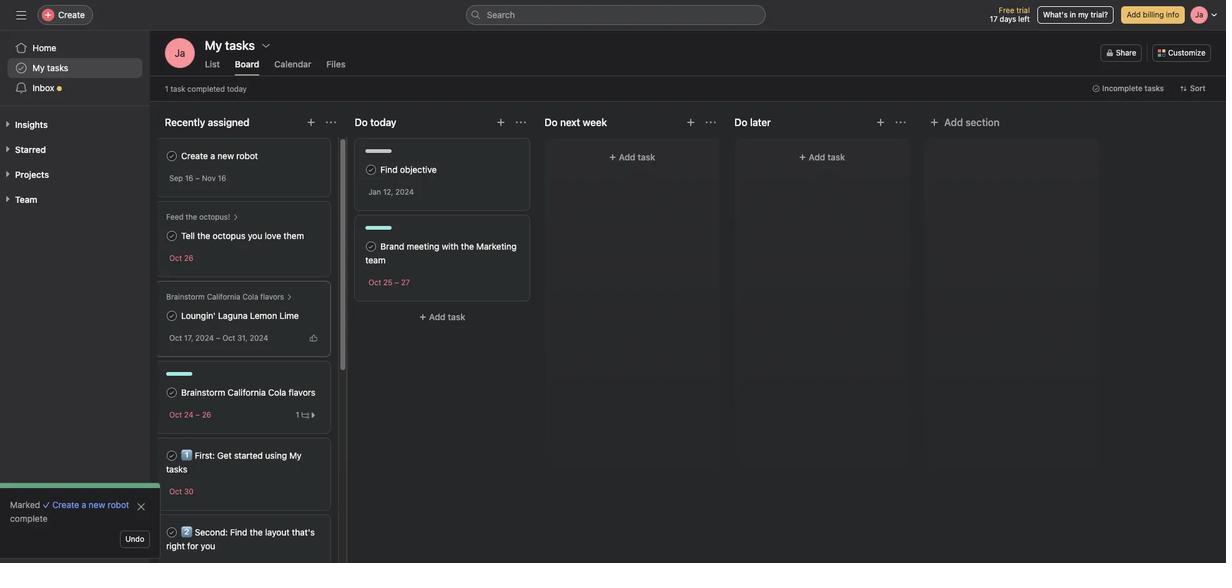 Task type: vqa. For each thing, say whether or not it's contained in the screenshot.
Dashboard link
no



Task type: locate. For each thing, give the bounding box(es) containing it.
Completed checkbox
[[164, 149, 179, 164], [364, 162, 379, 177], [164, 309, 179, 324], [164, 386, 179, 401], [164, 449, 179, 464], [164, 526, 179, 541]]

completed image
[[164, 229, 179, 244], [164, 386, 179, 401], [164, 449, 179, 464]]

add billing info button
[[1122, 6, 1186, 24]]

0 vertical spatial create
[[58, 9, 85, 20]]

completed image for 2️⃣ second: find the layout that's right for you
[[164, 526, 179, 541]]

the inside brand meeting with the marketing team
[[461, 241, 474, 252]]

new left close image
[[89, 500, 105, 511]]

more section actions image for do later
[[896, 117, 906, 127]]

0 horizontal spatial cola
[[243, 292, 258, 302]]

1 vertical spatial cola
[[268, 387, 286, 398]]

oct left 31,
[[223, 334, 235, 343]]

completed image up sep
[[164, 149, 179, 164]]

1 vertical spatial 26
[[202, 411, 211, 420]]

more section actions image for recently assigned
[[326, 117, 336, 127]]

2024 right 17,
[[196, 334, 214, 343]]

1 horizontal spatial you
[[248, 231, 263, 241]]

1 vertical spatial find
[[230, 527, 248, 538]]

completed checkbox for 1️⃣ first: get started using my tasks
[[164, 449, 179, 464]]

17,
[[184, 334, 193, 343]]

completed image
[[164, 149, 179, 164], [364, 162, 379, 177], [364, 239, 379, 254], [164, 309, 179, 324], [164, 526, 179, 541]]

completed checkbox up sep
[[164, 149, 179, 164]]

completed checkbox up oct 24 – 26
[[164, 386, 179, 401]]

robot down recently assigned
[[237, 151, 258, 161]]

you left love on the left top of the page
[[248, 231, 263, 241]]

0 horizontal spatial tasks
[[47, 62, 68, 73]]

1 horizontal spatial 1
[[296, 410, 299, 420]]

2 completed image from the top
[[164, 386, 179, 401]]

california down 31,
[[228, 387, 266, 398]]

task
[[171, 84, 185, 93], [638, 152, 656, 162], [828, 152, 846, 162], [448, 312, 466, 322]]

right
[[166, 541, 185, 552]]

oct 24 – 26
[[169, 411, 211, 420]]

0 vertical spatial cola
[[243, 292, 258, 302]]

completed checkbox up team
[[364, 239, 379, 254]]

add
[[1127, 10, 1142, 19], [945, 117, 964, 128], [619, 152, 636, 162], [809, 152, 826, 162], [429, 312, 446, 322]]

new up sep 16 – nov 16
[[218, 151, 234, 161]]

layout
[[265, 527, 290, 538]]

new
[[218, 151, 234, 161], [89, 500, 105, 511]]

tasks right incomplete
[[1145, 84, 1165, 93]]

1 16 from the left
[[185, 174, 193, 183]]

my right using
[[290, 451, 302, 461]]

2024 for 17,
[[196, 334, 214, 343]]

completed checkbox up "jan" at the left top of page
[[364, 162, 379, 177]]

find up 12, on the top of the page
[[381, 164, 398, 175]]

1 horizontal spatial add task button
[[552, 146, 712, 169]]

california up laguna
[[207, 292, 240, 302]]

objective
[[400, 164, 437, 175]]

– for 27
[[395, 278, 399, 287]]

26 down "tell"
[[184, 254, 194, 263]]

completed checkbox for 2️⃣ second: find the layout that's right for you
[[164, 526, 179, 541]]

search list box
[[466, 5, 766, 25]]

1 horizontal spatial a
[[210, 151, 215, 161]]

tasks for incomplete tasks
[[1145, 84, 1165, 93]]

4 more section actions image from the left
[[896, 117, 906, 127]]

brainstorm california cola flavors down 31,
[[181, 387, 316, 398]]

1 vertical spatial 1
[[296, 410, 299, 420]]

board link
[[235, 59, 259, 76]]

undo button
[[120, 531, 150, 549]]

search button
[[466, 5, 766, 25]]

tasks down 1️⃣
[[166, 464, 188, 475]]

1 horizontal spatial robot
[[237, 151, 258, 161]]

2024 right 31,
[[250, 334, 268, 343]]

inbox
[[32, 82, 54, 93]]

24
[[184, 411, 194, 420]]

the right the with
[[461, 241, 474, 252]]

the right feed
[[186, 212, 197, 222]]

0 horizontal spatial robot
[[108, 500, 129, 511]]

1 vertical spatial robot
[[108, 500, 129, 511]]

show options image
[[261, 41, 271, 51]]

oct 17, 2024 – oct 31, 2024
[[169, 334, 268, 343]]

oct left 30
[[169, 487, 182, 497]]

1 horizontal spatial my
[[290, 451, 302, 461]]

the right "tell"
[[197, 231, 210, 241]]

hide sidebar image
[[16, 10, 26, 20]]

customize
[[1169, 48, 1206, 57]]

brainstorm california cola flavors
[[166, 292, 284, 302], [181, 387, 316, 398]]

create button
[[37, 5, 93, 25]]

create right ✓
[[52, 500, 79, 511]]

1 task completed today
[[165, 84, 247, 93]]

my tasks
[[205, 38, 255, 52]]

complete
[[10, 514, 48, 524]]

2 horizontal spatial add task button
[[742, 146, 902, 169]]

2 vertical spatial create
[[52, 500, 79, 511]]

2 more section actions image from the left
[[516, 117, 526, 127]]

3 more section actions image from the left
[[706, 117, 716, 127]]

completed image up right
[[164, 526, 179, 541]]

0 horizontal spatial flavors
[[261, 292, 284, 302]]

1 horizontal spatial 2024
[[250, 334, 268, 343]]

add task image for recently assigned
[[306, 117, 316, 127]]

find right second:
[[230, 527, 248, 538]]

0 horizontal spatial a
[[82, 500, 86, 511]]

feed
[[166, 212, 184, 222]]

do today
[[355, 117, 397, 128]]

1 horizontal spatial completed checkbox
[[364, 239, 379, 254]]

1 vertical spatial you
[[201, 541, 215, 552]]

more section actions image
[[326, 117, 336, 127], [516, 117, 526, 127], [706, 117, 716, 127], [896, 117, 906, 127]]

tasks inside global element
[[47, 62, 68, 73]]

add task button
[[552, 146, 712, 169], [742, 146, 902, 169], [355, 306, 530, 329]]

1 horizontal spatial add task image
[[496, 117, 506, 127]]

1 more section actions image from the left
[[326, 117, 336, 127]]

1 horizontal spatial 16
[[218, 174, 226, 183]]

0 horizontal spatial 16
[[185, 174, 193, 183]]

meeting
[[407, 241, 440, 252]]

insights
[[15, 119, 48, 130]]

find objective
[[381, 164, 437, 175]]

find inside 2️⃣ second: find the layout that's right for you
[[230, 527, 248, 538]]

0 vertical spatial tasks
[[47, 62, 68, 73]]

completed checkbox left "tell"
[[164, 229, 179, 244]]

files
[[327, 59, 346, 69]]

started
[[234, 451, 263, 461]]

flavors up lemon
[[261, 292, 284, 302]]

jan
[[369, 187, 381, 197]]

oct for oct 17, 2024 – oct 31, 2024
[[169, 334, 182, 343]]

tasks
[[47, 62, 68, 73], [1145, 84, 1165, 93], [166, 464, 188, 475]]

create up sep 16 – nov 16
[[181, 151, 208, 161]]

completed image left loungin'
[[164, 309, 179, 324]]

create inside the 'marked ✓ create a new robot complete'
[[52, 500, 79, 511]]

3 add task image from the left
[[876, 117, 886, 127]]

a inside the 'marked ✓ create a new robot complete'
[[82, 500, 86, 511]]

2 horizontal spatial tasks
[[1145, 84, 1165, 93]]

oct left 24
[[169, 411, 182, 420]]

inbox link
[[7, 78, 142, 98]]

0 vertical spatial 1
[[165, 84, 168, 93]]

create a new robot
[[181, 151, 258, 161]]

1 horizontal spatial find
[[381, 164, 398, 175]]

a right ✓
[[82, 500, 86, 511]]

2 vertical spatial tasks
[[166, 464, 188, 475]]

oct
[[169, 254, 182, 263], [369, 278, 382, 287], [169, 334, 182, 343], [223, 334, 235, 343], [169, 411, 182, 420], [169, 487, 182, 497]]

completed checkbox left 1️⃣
[[164, 449, 179, 464]]

oct left 25
[[369, 278, 382, 287]]

12,
[[383, 187, 394, 197]]

incomplete
[[1103, 84, 1143, 93]]

0 vertical spatial you
[[248, 231, 263, 241]]

– left nov
[[195, 174, 200, 183]]

oct left 17,
[[169, 334, 182, 343]]

brainstorm up loungin'
[[166, 292, 205, 302]]

cola
[[243, 292, 258, 302], [268, 387, 286, 398]]

completed image for find objective
[[364, 162, 379, 177]]

1 vertical spatial brainstorm
[[181, 387, 225, 398]]

17
[[991, 14, 998, 24]]

1 vertical spatial my
[[290, 451, 302, 461]]

my up 'inbox'
[[32, 62, 45, 73]]

completed checkbox up right
[[164, 526, 179, 541]]

2 horizontal spatial add task image
[[876, 117, 886, 127]]

0 horizontal spatial you
[[201, 541, 215, 552]]

0 horizontal spatial 2024
[[196, 334, 214, 343]]

home link
[[7, 38, 142, 58]]

global element
[[0, 31, 150, 106]]

completed image for brainstorm california cola flavors
[[164, 386, 179, 401]]

0 vertical spatial completed image
[[164, 229, 179, 244]]

add inside button
[[1127, 10, 1142, 19]]

1 horizontal spatial add task
[[619, 152, 656, 162]]

1 horizontal spatial tasks
[[166, 464, 188, 475]]

my
[[32, 62, 45, 73], [290, 451, 302, 461]]

add task image for do today
[[496, 117, 506, 127]]

add task image
[[306, 117, 316, 127], [496, 117, 506, 127], [876, 117, 886, 127]]

2 horizontal spatial add task
[[809, 152, 846, 162]]

add task
[[619, 152, 656, 162], [809, 152, 846, 162], [429, 312, 466, 322]]

more section actions image for do next week
[[706, 117, 716, 127]]

create up home "link"
[[58, 9, 85, 20]]

0 horizontal spatial completed checkbox
[[164, 229, 179, 244]]

1 vertical spatial create
[[181, 151, 208, 161]]

completed image left 1️⃣
[[164, 449, 179, 464]]

oct down "tell"
[[169, 254, 182, 263]]

create for create
[[58, 9, 85, 20]]

1 vertical spatial completed image
[[164, 386, 179, 401]]

that's
[[292, 527, 315, 538]]

ja button
[[165, 38, 195, 68]]

2024 right 12, on the top of the page
[[396, 187, 414, 197]]

2 add task image from the left
[[496, 117, 506, 127]]

tasks inside dropdown button
[[1145, 84, 1165, 93]]

the left layout
[[250, 527, 263, 538]]

0 horizontal spatial my
[[32, 62, 45, 73]]

flavors up 1 button
[[289, 387, 316, 398]]

1 vertical spatial brainstorm california cola flavors
[[181, 387, 316, 398]]

1️⃣
[[181, 451, 192, 461]]

team
[[366, 255, 386, 266]]

0 vertical spatial my
[[32, 62, 45, 73]]

16 right sep
[[185, 174, 193, 183]]

create
[[58, 9, 85, 20], [181, 151, 208, 161], [52, 500, 79, 511]]

26 right 24
[[202, 411, 211, 420]]

completed image up "jan" at the left top of page
[[364, 162, 379, 177]]

2 vertical spatial completed image
[[164, 449, 179, 464]]

completed image up oct 24 – 26
[[164, 386, 179, 401]]

– left 27
[[395, 278, 399, 287]]

1 vertical spatial new
[[89, 500, 105, 511]]

–
[[195, 174, 200, 183], [395, 278, 399, 287], [216, 334, 221, 343], [196, 411, 200, 420]]

incomplete tasks button
[[1087, 80, 1170, 97]]

1 vertical spatial california
[[228, 387, 266, 398]]

completed checkbox for loungin' laguna lemon lime
[[164, 309, 179, 324]]

0 horizontal spatial add task
[[429, 312, 466, 322]]

loungin'
[[181, 311, 216, 321]]

oct 26 button
[[169, 254, 194, 263]]

0 horizontal spatial new
[[89, 500, 105, 511]]

a up nov
[[210, 151, 215, 161]]

26
[[184, 254, 194, 263], [202, 411, 211, 420]]

recently assigned
[[165, 117, 250, 128]]

0 horizontal spatial find
[[230, 527, 248, 538]]

create inside popup button
[[58, 9, 85, 20]]

0 vertical spatial new
[[218, 151, 234, 161]]

0 likes. click to like this task image
[[310, 335, 317, 342]]

2 horizontal spatial 2024
[[396, 187, 414, 197]]

flavors
[[261, 292, 284, 302], [289, 387, 316, 398]]

1 vertical spatial tasks
[[1145, 84, 1165, 93]]

– right 24
[[196, 411, 200, 420]]

1 add task image from the left
[[306, 117, 316, 127]]

marketing
[[477, 241, 517, 252]]

oct 30
[[169, 487, 194, 497]]

get
[[217, 451, 232, 461]]

2️⃣
[[181, 527, 192, 538]]

1 inside 1 button
[[296, 410, 299, 420]]

my tasks link
[[7, 58, 142, 78]]

Completed checkbox
[[164, 229, 179, 244], [364, 239, 379, 254]]

2024 for 12,
[[396, 187, 414, 197]]

loungin' laguna lemon lime
[[181, 311, 299, 321]]

brainstorm up oct 24 – 26
[[181, 387, 225, 398]]

tasks down home
[[47, 62, 68, 73]]

add task image
[[686, 117, 696, 127]]

0 horizontal spatial 1
[[165, 84, 168, 93]]

0 vertical spatial brainstorm california cola flavors
[[166, 292, 284, 302]]

completed image up team
[[364, 239, 379, 254]]

home
[[32, 42, 56, 53]]

brainstorm california cola flavors up laguna
[[166, 292, 284, 302]]

0 vertical spatial 26
[[184, 254, 194, 263]]

for
[[187, 541, 198, 552]]

completed image left "tell"
[[164, 229, 179, 244]]

1 completed image from the top
[[164, 229, 179, 244]]

3 completed image from the top
[[164, 449, 179, 464]]

them
[[284, 231, 304, 241]]

completed checkbox left loungin'
[[164, 309, 179, 324]]

16 right nov
[[218, 174, 226, 183]]

you down second:
[[201, 541, 215, 552]]

1 vertical spatial a
[[82, 500, 86, 511]]

completed image for tell the octopus you love them
[[164, 229, 179, 244]]

2️⃣ second: find the layout that's right for you
[[166, 527, 315, 552]]

✓
[[43, 500, 50, 511]]

1 vertical spatial flavors
[[289, 387, 316, 398]]

0 horizontal spatial add task image
[[306, 117, 316, 127]]

– for 26
[[196, 411, 200, 420]]

add section
[[945, 117, 1000, 128]]

files link
[[327, 59, 346, 76]]

add task button for do next week
[[552, 146, 712, 169]]

octopus!
[[199, 212, 230, 222]]

share button
[[1101, 44, 1143, 62]]

tasks for my tasks
[[47, 62, 68, 73]]

you
[[248, 231, 263, 241], [201, 541, 215, 552]]

robot left close image
[[108, 500, 129, 511]]

2024
[[396, 187, 414, 197], [196, 334, 214, 343], [250, 334, 268, 343]]



Task type: describe. For each thing, give the bounding box(es) containing it.
add billing info
[[1127, 10, 1180, 19]]

add task image for do later
[[876, 117, 886, 127]]

completed checkbox for brainstorm california cola flavors
[[164, 386, 179, 401]]

info
[[1167, 10, 1180, 19]]

add section button
[[925, 111, 1005, 134]]

do
[[545, 117, 558, 128]]

trial
[[1017, 6, 1031, 15]]

what's in my trial?
[[1044, 10, 1109, 19]]

2 16 from the left
[[218, 174, 226, 183]]

add inside button
[[945, 117, 964, 128]]

jan 12, 2024
[[369, 187, 414, 197]]

1 for 1 task completed today
[[165, 84, 168, 93]]

1 horizontal spatial 26
[[202, 411, 211, 420]]

1️⃣ first: get started using my tasks
[[166, 451, 302, 475]]

calendar link
[[274, 59, 312, 76]]

list
[[205, 59, 220, 69]]

0 horizontal spatial 26
[[184, 254, 194, 263]]

free trial 17 days left
[[991, 6, 1031, 24]]

new inside the 'marked ✓ create a new robot complete'
[[89, 500, 105, 511]]

robot inside the 'marked ✓ create a new robot complete'
[[108, 500, 129, 511]]

second:
[[195, 527, 228, 538]]

– for nov
[[195, 174, 200, 183]]

close image
[[136, 502, 146, 512]]

completed checkbox for create a new robot
[[164, 149, 179, 164]]

1 horizontal spatial new
[[218, 151, 234, 161]]

list link
[[205, 59, 220, 76]]

more section actions image for do today
[[516, 117, 526, 127]]

completed image for create a new robot
[[164, 149, 179, 164]]

today
[[227, 84, 247, 93]]

completed checkbox for do today
[[364, 239, 379, 254]]

marked
[[10, 500, 40, 511]]

undo
[[125, 535, 144, 544]]

what's in my trial? button
[[1038, 6, 1114, 24]]

my
[[1079, 10, 1089, 19]]

insights button
[[0, 119, 48, 131]]

brand meeting with the marketing team
[[366, 241, 517, 266]]

my inside 1️⃣ first: get started using my tasks
[[290, 451, 302, 461]]

1 button
[[293, 409, 320, 422]]

create for create a new robot
[[181, 151, 208, 161]]

completed checkbox for recently assigned
[[164, 229, 179, 244]]

calendar
[[274, 59, 312, 69]]

oct for oct 30
[[169, 487, 182, 497]]

27
[[401, 278, 410, 287]]

you inside 2️⃣ second: find the layout that's right for you
[[201, 541, 215, 552]]

octopus
[[213, 231, 246, 241]]

do later
[[735, 117, 771, 128]]

feed the octopus!
[[166, 212, 230, 222]]

starred button
[[0, 144, 46, 156]]

team
[[15, 194, 37, 205]]

sep
[[169, 174, 183, 183]]

– left 31,
[[216, 334, 221, 343]]

1 for 1
[[296, 410, 299, 420]]

days
[[1000, 14, 1017, 24]]

add task for do next week
[[619, 152, 656, 162]]

0 vertical spatial robot
[[237, 151, 258, 161]]

oct for oct 26
[[169, 254, 182, 263]]

0 horizontal spatial add task button
[[355, 306, 530, 329]]

customize button
[[1153, 44, 1212, 62]]

projects button
[[0, 169, 49, 181]]

1 horizontal spatial cola
[[268, 387, 286, 398]]

nov
[[202, 174, 216, 183]]

left
[[1019, 14, 1031, 24]]

lemon
[[250, 311, 277, 321]]

add task for do later
[[809, 152, 846, 162]]

completed
[[188, 84, 225, 93]]

first:
[[195, 451, 215, 461]]

oct 25 – 27
[[369, 278, 410, 287]]

completed image for brand meeting with the marketing team
[[364, 239, 379, 254]]

0 vertical spatial flavors
[[261, 292, 284, 302]]

jan 12, 2024 button
[[369, 187, 414, 197]]

sep 16 – nov 16
[[169, 174, 226, 183]]

add task button for do later
[[742, 146, 902, 169]]

31,
[[238, 334, 248, 343]]

tell
[[181, 231, 195, 241]]

starred
[[15, 144, 46, 155]]

completed image for 1️⃣ first: get started using my tasks
[[164, 449, 179, 464]]

team button
[[0, 194, 37, 206]]

my tasks
[[32, 62, 68, 73]]

billing
[[1144, 10, 1165, 19]]

oct for oct 25 – 27
[[369, 278, 382, 287]]

completed image for loungin' laguna lemon lime
[[164, 309, 179, 324]]

0 vertical spatial california
[[207, 292, 240, 302]]

with
[[442, 241, 459, 252]]

do next week
[[545, 117, 607, 128]]

25
[[384, 278, 393, 287]]

0 vertical spatial brainstorm
[[166, 292, 205, 302]]

ja
[[175, 47, 185, 59]]

next week
[[560, 117, 607, 128]]

oct for oct 24 – 26
[[169, 411, 182, 420]]

completed checkbox for find objective
[[364, 162, 379, 177]]

incomplete tasks
[[1103, 84, 1165, 93]]

tasks inside 1️⃣ first: get started using my tasks
[[166, 464, 188, 475]]

marked ✓ create a new robot complete
[[10, 500, 129, 524]]

section
[[966, 117, 1000, 128]]

love
[[265, 231, 281, 241]]

my inside my tasks link
[[32, 62, 45, 73]]

lime
[[280, 311, 299, 321]]

1 horizontal spatial flavors
[[289, 387, 316, 398]]

oct 26
[[169, 254, 194, 263]]

laguna
[[218, 311, 248, 321]]

oct 30 button
[[169, 487, 194, 497]]

free
[[999, 6, 1015, 15]]

✓ create a new robot link
[[43, 500, 129, 511]]

in
[[1070, 10, 1077, 19]]

projects
[[15, 169, 49, 180]]

search
[[487, 9, 515, 20]]

0 vertical spatial a
[[210, 151, 215, 161]]

the inside 2️⃣ second: find the layout that's right for you
[[250, 527, 263, 538]]

0 vertical spatial find
[[381, 164, 398, 175]]

sort button
[[1175, 80, 1212, 97]]

share
[[1117, 48, 1137, 57]]

tell the octopus you love them
[[181, 231, 304, 241]]



